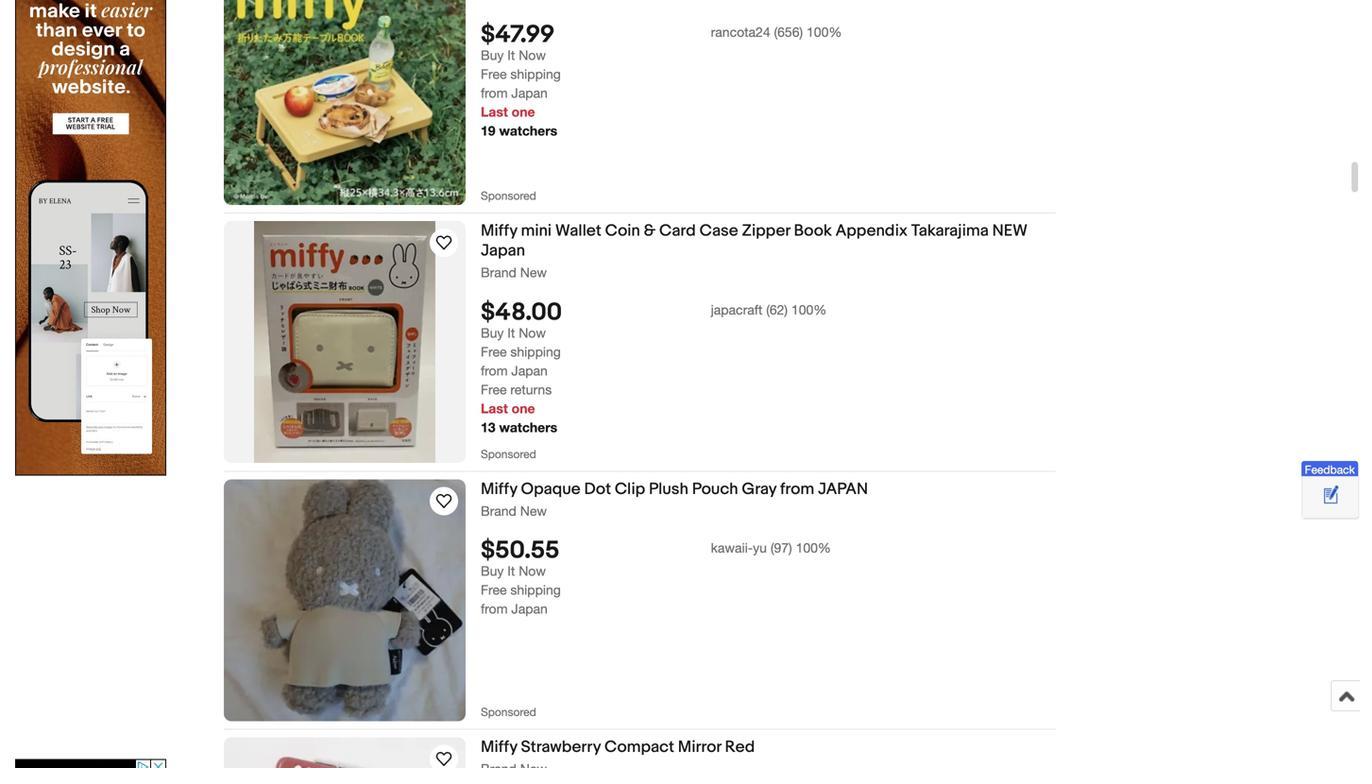 Task type: describe. For each thing, give the bounding box(es) containing it.
&
[[644, 221, 656, 241]]

strawberry
[[521, 737, 601, 757]]

yu
[[753, 540, 767, 556]]

free inside kawaii-yu (97) 100% buy it now free shipping from japan
[[481, 582, 507, 598]]

one inside rancota24 (656) 100% buy it now free shipping from japan last one 19 watchers
[[512, 104, 535, 119]]

wallet
[[555, 221, 602, 241]]

dot
[[584, 479, 611, 499]]

100% for japacraft (62) 100% buy it now free shipping from japan free returns last one 13 watchers
[[792, 302, 827, 317]]

plush
[[649, 479, 689, 499]]

case
[[700, 221, 739, 241]]

japan inside rancota24 (656) 100% buy it now free shipping from japan last one 19 watchers
[[512, 85, 548, 101]]

shipping for one
[[511, 66, 561, 82]]

miffy folding all-purpose mini table book japan dick bruna 2023 new image
[[224, 0, 466, 205]]

now for returns
[[519, 325, 546, 341]]

new
[[993, 221, 1028, 241]]

new inside miffy mini wallet coin & card case zipper book appendix takarajima new japan brand new
[[520, 265, 547, 280]]

from inside rancota24 (656) 100% buy it now free shipping from japan last one 19 watchers
[[481, 85, 508, 101]]

watch miffy mini wallet coin & card case zipper book appendix takarajima new japan image
[[433, 232, 455, 254]]

watchers inside japacraft (62) 100% buy it now free shipping from japan free returns last one 13 watchers
[[499, 419, 558, 435]]

from inside japacraft (62) 100% buy it now free shipping from japan free returns last one 13 watchers
[[481, 363, 508, 378]]

compact
[[605, 737, 675, 757]]

miffy mini wallet coin & card case zipper book appendix takarajima new japan image
[[254, 221, 436, 463]]

red
[[725, 737, 755, 757]]

mirror
[[678, 737, 722, 757]]

miffy mini wallet coin & card case zipper book appendix takarajima new japan heading
[[481, 221, 1028, 261]]

brand inside miffy mini wallet coin & card case zipper book appendix takarajima new japan brand new
[[481, 265, 517, 280]]

card
[[660, 221, 696, 241]]

clip
[[615, 479, 645, 499]]

new inside miffy opaque dot clip plush pouch gray from japan brand new
[[520, 503, 547, 519]]

miffy mini wallet coin & card case zipper book appendix takarajima new japan brand new
[[481, 221, 1028, 280]]

kawaii-yu (97) 100% buy it now free shipping from japan
[[481, 540, 831, 617]]

2 free from the top
[[481, 344, 507, 359]]

japan inside japacraft (62) 100% buy it now free shipping from japan free returns last one 13 watchers
[[512, 363, 548, 378]]

100% for rancota24 (656) 100% buy it now free shipping from japan last one 19 watchers
[[807, 24, 842, 40]]

miffy strawberry compact mirror red heading
[[481, 737, 755, 757]]

$48.00
[[481, 298, 562, 327]]

it for japacraft (62) 100% buy it now free shipping from japan free returns last one 13 watchers
[[508, 325, 515, 341]]

one inside japacraft (62) 100% buy it now free shipping from japan free returns last one 13 watchers
[[512, 401, 535, 416]]

takarajima
[[912, 221, 989, 241]]

$47.99
[[481, 20, 555, 50]]

japacraft
[[711, 302, 763, 317]]

feedback
[[1305, 463, 1355, 476]]

miffy strawberry compact mirror red
[[481, 737, 755, 757]]

japan
[[818, 479, 868, 499]]

2 advertisement region from the top
[[15, 759, 166, 768]]

mini
[[521, 221, 552, 241]]

coin
[[605, 221, 640, 241]]

miffy strawberry compact mirror red image
[[224, 737, 466, 768]]



Task type: vqa. For each thing, say whether or not it's contained in the screenshot.
Pre-
no



Task type: locate. For each thing, give the bounding box(es) containing it.
1 vertical spatial buy
[[481, 325, 504, 341]]

100%
[[807, 24, 842, 40], [792, 302, 827, 317], [796, 540, 831, 556]]

miffy strawberry compact mirror red link
[[481, 737, 1056, 760]]

0 vertical spatial 100%
[[807, 24, 842, 40]]

100% inside rancota24 (656) 100% buy it now free shipping from japan last one 19 watchers
[[807, 24, 842, 40]]

new
[[520, 265, 547, 280], [520, 503, 547, 519]]

3 free from the top
[[481, 382, 507, 397]]

2 shipping from the top
[[511, 344, 561, 359]]

last inside rancota24 (656) 100% buy it now free shipping from japan last one 19 watchers
[[481, 104, 508, 119]]

shipping inside kawaii-yu (97) 100% buy it now free shipping from japan
[[511, 582, 561, 598]]

1 it from the top
[[508, 47, 515, 63]]

2 one from the top
[[512, 401, 535, 416]]

advertisement region
[[15, 0, 166, 476], [15, 759, 166, 768]]

0 vertical spatial buy
[[481, 47, 504, 63]]

1 one from the top
[[512, 104, 535, 119]]

1 vertical spatial shipping
[[511, 344, 561, 359]]

2 new from the top
[[520, 503, 547, 519]]

brand
[[481, 265, 517, 280], [481, 503, 517, 519]]

1 free from the top
[[481, 66, 507, 82]]

zipper
[[742, 221, 791, 241]]

1 last from the top
[[481, 104, 508, 119]]

0 vertical spatial miffy
[[481, 221, 517, 241]]

from inside kawaii-yu (97) 100% buy it now free shipping from japan
[[481, 601, 508, 617]]

1 vertical spatial watchers
[[499, 419, 558, 435]]

1 new from the top
[[520, 265, 547, 280]]

1 now from the top
[[519, 47, 546, 63]]

it for rancota24 (656) 100% buy it now free shipping from japan last one 19 watchers
[[508, 47, 515, 63]]

2 vertical spatial it
[[508, 563, 515, 579]]

watchers right 19
[[499, 123, 558, 138]]

now inside kawaii-yu (97) 100% buy it now free shipping from japan
[[519, 563, 546, 579]]

0 vertical spatial new
[[520, 265, 547, 280]]

miffy opaque dot clip plush pouch gray from japan link
[[481, 479, 1056, 503]]

book
[[794, 221, 832, 241]]

shipping down $47.99
[[511, 66, 561, 82]]

3 buy from the top
[[481, 563, 504, 579]]

watchers
[[499, 123, 558, 138], [499, 419, 558, 435]]

100% inside kawaii-yu (97) 100% buy it now free shipping from japan
[[796, 540, 831, 556]]

1 vertical spatial last
[[481, 401, 508, 416]]

brand up $50.55
[[481, 503, 517, 519]]

100% inside japacraft (62) 100% buy it now free shipping from japan free returns last one 13 watchers
[[792, 302, 827, 317]]

brand up $48.00
[[481, 265, 517, 280]]

watch miffy strawberry compact mirror red image
[[433, 748, 455, 768]]

1 miffy from the top
[[481, 221, 517, 241]]

2 now from the top
[[519, 325, 546, 341]]

free
[[481, 66, 507, 82], [481, 344, 507, 359], [481, 382, 507, 397], [481, 582, 507, 598]]

miffy inside miffy mini wallet coin & card case zipper book appendix takarajima new japan brand new
[[481, 221, 517, 241]]

2 vertical spatial miffy
[[481, 737, 517, 757]]

1 watchers from the top
[[499, 123, 558, 138]]

buy for japacraft (62) 100% buy it now free shipping from japan free returns last one 13 watchers
[[481, 325, 504, 341]]

japan down $50.55
[[512, 601, 548, 617]]

now
[[519, 47, 546, 63], [519, 325, 546, 341], [519, 563, 546, 579]]

buy inside kawaii-yu (97) 100% buy it now free shipping from japan
[[481, 563, 504, 579]]

japan inside miffy mini wallet coin & card case zipper book appendix takarajima new japan brand new
[[481, 241, 525, 261]]

2 vertical spatial shipping
[[511, 582, 561, 598]]

it inside kawaii-yu (97) 100% buy it now free shipping from japan
[[508, 563, 515, 579]]

watchers inside rancota24 (656) 100% buy it now free shipping from japan last one 19 watchers
[[499, 123, 558, 138]]

new down opaque
[[520, 503, 547, 519]]

miffy left opaque
[[481, 479, 517, 499]]

watchers down returns
[[499, 419, 558, 435]]

shipping up returns
[[511, 344, 561, 359]]

shipping down $50.55
[[511, 582, 561, 598]]

0 vertical spatial watchers
[[499, 123, 558, 138]]

new down "mini"
[[520, 265, 547, 280]]

now for one
[[519, 47, 546, 63]]

1 vertical spatial now
[[519, 325, 546, 341]]

miffy for $50.55
[[481, 479, 517, 499]]

from up 19
[[481, 85, 508, 101]]

0 vertical spatial shipping
[[511, 66, 561, 82]]

miffy opaque dot clip plush pouch gray from japan brand new
[[481, 479, 868, 519]]

19
[[481, 123, 496, 138]]

opaque
[[521, 479, 581, 499]]

3 miffy from the top
[[481, 737, 517, 757]]

miffy mini wallet coin & card case zipper book appendix takarajima new japan link
[[481, 221, 1056, 264]]

appendix
[[836, 221, 908, 241]]

rancota24
[[711, 24, 771, 40]]

0 vertical spatial now
[[519, 47, 546, 63]]

miffy
[[481, 221, 517, 241], [481, 479, 517, 499], [481, 737, 517, 757]]

now inside rancota24 (656) 100% buy it now free shipping from japan last one 19 watchers
[[519, 47, 546, 63]]

buy inside japacraft (62) 100% buy it now free shipping from japan free returns last one 13 watchers
[[481, 325, 504, 341]]

0 vertical spatial it
[[508, 47, 515, 63]]

2 brand from the top
[[481, 503, 517, 519]]

it inside rancota24 (656) 100% buy it now free shipping from japan last one 19 watchers
[[508, 47, 515, 63]]

(97)
[[771, 540, 792, 556]]

from inside miffy opaque dot clip plush pouch gray from japan brand new
[[780, 479, 815, 499]]

1 vertical spatial brand
[[481, 503, 517, 519]]

4 free from the top
[[481, 582, 507, 598]]

shipping
[[511, 66, 561, 82], [511, 344, 561, 359], [511, 582, 561, 598]]

it inside japacraft (62) 100% buy it now free shipping from japan free returns last one 13 watchers
[[508, 325, 515, 341]]

shipping for returns
[[511, 344, 561, 359]]

watch miffy opaque dot clip plush pouch gray from japan image
[[433, 490, 455, 512]]

one down $47.99
[[512, 104, 535, 119]]

miffy for $48.00
[[481, 221, 517, 241]]

0 vertical spatial last
[[481, 104, 508, 119]]

brand inside miffy opaque dot clip plush pouch gray from japan brand new
[[481, 503, 517, 519]]

it
[[508, 47, 515, 63], [508, 325, 515, 341], [508, 563, 515, 579]]

miffy opaque dot clip plush pouch gray from japan image
[[224, 479, 466, 721]]

2 vertical spatial now
[[519, 563, 546, 579]]

1 buy from the top
[[481, 47, 504, 63]]

last up 19
[[481, 104, 508, 119]]

now inside japacraft (62) 100% buy it now free shipping from japan free returns last one 13 watchers
[[519, 325, 546, 341]]

3 now from the top
[[519, 563, 546, 579]]

100% right (97)
[[796, 540, 831, 556]]

kawaii-
[[711, 540, 753, 556]]

1 vertical spatial it
[[508, 325, 515, 341]]

shipping inside japacraft (62) 100% buy it now free shipping from japan free returns last one 13 watchers
[[511, 344, 561, 359]]

from up the 13
[[481, 363, 508, 378]]

shipping inside rancota24 (656) 100% buy it now free shipping from japan last one 19 watchers
[[511, 66, 561, 82]]

returns
[[511, 382, 552, 397]]

buy inside rancota24 (656) 100% buy it now free shipping from japan last one 19 watchers
[[481, 47, 504, 63]]

miffy inside miffy opaque dot clip plush pouch gray from japan brand new
[[481, 479, 517, 499]]

rancota24 (656) 100% buy it now free shipping from japan last one 19 watchers
[[481, 24, 842, 138]]

0 vertical spatial one
[[512, 104, 535, 119]]

0 vertical spatial advertisement region
[[15, 0, 166, 476]]

1 vertical spatial 100%
[[792, 302, 827, 317]]

free down $47.99
[[481, 66, 507, 82]]

2 last from the top
[[481, 401, 508, 416]]

$50.55
[[481, 536, 560, 566]]

free left returns
[[481, 382, 507, 397]]

1 advertisement region from the top
[[15, 0, 166, 476]]

2 it from the top
[[508, 325, 515, 341]]

japan down $47.99
[[512, 85, 548, 101]]

from right gray
[[780, 479, 815, 499]]

miffy opaque dot clip plush pouch gray from japan heading
[[481, 479, 868, 499]]

japan up returns
[[512, 363, 548, 378]]

japan
[[512, 85, 548, 101], [481, 241, 525, 261], [512, 363, 548, 378], [512, 601, 548, 617]]

0 vertical spatial brand
[[481, 265, 517, 280]]

free down $48.00
[[481, 344, 507, 359]]

13
[[481, 419, 496, 435]]

100% right the (62)
[[792, 302, 827, 317]]

2 vertical spatial buy
[[481, 563, 504, 579]]

buy for rancota24 (656) 100% buy it now free shipping from japan last one 19 watchers
[[481, 47, 504, 63]]

1 vertical spatial one
[[512, 401, 535, 416]]

gray
[[742, 479, 777, 499]]

2 watchers from the top
[[499, 419, 558, 435]]

pouch
[[692, 479, 738, 499]]

miffy left "mini"
[[481, 221, 517, 241]]

(62)
[[766, 302, 788, 317]]

(656)
[[774, 24, 803, 40]]

3 shipping from the top
[[511, 582, 561, 598]]

1 brand from the top
[[481, 265, 517, 280]]

japan right watch miffy mini wallet coin & card case zipper book appendix takarajima new japan icon
[[481, 241, 525, 261]]

japan inside kawaii-yu (97) 100% buy it now free shipping from japan
[[512, 601, 548, 617]]

1 shipping from the top
[[511, 66, 561, 82]]

free inside rancota24 (656) 100% buy it now free shipping from japan last one 19 watchers
[[481, 66, 507, 82]]

1 vertical spatial new
[[520, 503, 547, 519]]

2 buy from the top
[[481, 325, 504, 341]]

one
[[512, 104, 535, 119], [512, 401, 535, 416]]

last
[[481, 104, 508, 119], [481, 401, 508, 416]]

buy
[[481, 47, 504, 63], [481, 325, 504, 341], [481, 563, 504, 579]]

3 it from the top
[[508, 563, 515, 579]]

last up the 13
[[481, 401, 508, 416]]

one down returns
[[512, 401, 535, 416]]

last inside japacraft (62) 100% buy it now free shipping from japan free returns last one 13 watchers
[[481, 401, 508, 416]]

2 miffy from the top
[[481, 479, 517, 499]]

from
[[481, 85, 508, 101], [481, 363, 508, 378], [780, 479, 815, 499], [481, 601, 508, 617]]

2 vertical spatial 100%
[[796, 540, 831, 556]]

japacraft (62) 100% buy it now free shipping from japan free returns last one 13 watchers
[[481, 302, 827, 435]]

miffy right watch miffy strawberry compact mirror red image
[[481, 737, 517, 757]]

free down $50.55
[[481, 582, 507, 598]]

100% right (656)
[[807, 24, 842, 40]]

from down $50.55
[[481, 601, 508, 617]]

1 vertical spatial miffy
[[481, 479, 517, 499]]

1 vertical spatial advertisement region
[[15, 759, 166, 768]]



